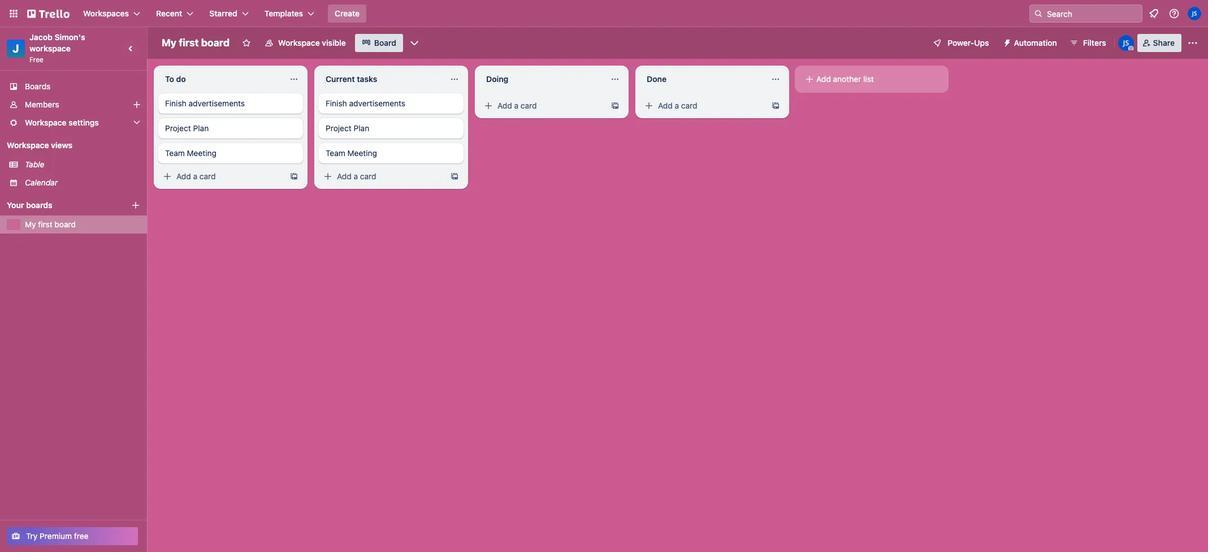 Task type: vqa. For each thing, say whether or not it's contained in the screenshot.
the James Peterson (jamespeterson93) Image
no



Task type: locate. For each thing, give the bounding box(es) containing it.
my down 'recent'
[[162, 37, 177, 49]]

meeting
[[187, 148, 217, 158], [348, 148, 377, 158]]

finish advertisements down current tasks text field on the top of the page
[[326, 98, 406, 108]]

first down boards
[[38, 219, 52, 229]]

team meeting link for to do "text box" project plan link
[[158, 143, 303, 163]]

1 team meeting link from the left
[[158, 143, 303, 163]]

boards link
[[0, 77, 147, 96]]

my first board down your boards with 1 items element
[[25, 219, 76, 229]]

customize views image
[[409, 37, 420, 49]]

1 plan from the left
[[193, 123, 209, 133]]

0 horizontal spatial first
[[38, 219, 52, 229]]

1 meeting from the left
[[187, 148, 217, 158]]

board
[[201, 37, 230, 49], [55, 219, 76, 229]]

share
[[1154, 38, 1175, 48]]

finish
[[165, 98, 187, 108], [326, 98, 347, 108]]

0 horizontal spatial finish advertisements link
[[158, 93, 303, 114]]

0 horizontal spatial team meeting link
[[158, 143, 303, 163]]

team meeting
[[165, 148, 217, 158], [326, 148, 377, 158]]

1 team from the left
[[165, 148, 185, 158]]

finish advertisements down to do "text box"
[[165, 98, 245, 108]]

workspace down members
[[25, 118, 67, 127]]

calendar link
[[25, 177, 140, 188]]

0 horizontal spatial plan
[[193, 123, 209, 133]]

meeting for to do "text box"
[[187, 148, 217, 158]]

1 vertical spatial my
[[25, 219, 36, 229]]

finish advertisements
[[165, 98, 245, 108], [326, 98, 406, 108]]

0 horizontal spatial advertisements
[[189, 98, 245, 108]]

plan down to do "text box"
[[193, 123, 209, 133]]

search image
[[1034, 9, 1044, 18]]

workspace navigation collapse icon image
[[123, 41, 139, 57]]

team for current tasks text field on the top of the page
[[326, 148, 345, 158]]

add a card
[[498, 101, 537, 110], [658, 101, 698, 110], [176, 171, 216, 181], [337, 171, 376, 181]]

2 team from the left
[[326, 148, 345, 158]]

2 project from the left
[[326, 123, 352, 133]]

workspace inside dropdown button
[[25, 118, 67, 127]]

1 horizontal spatial project
[[326, 123, 352, 133]]

project
[[165, 123, 191, 133], [326, 123, 352, 133]]

workspace for workspace views
[[7, 140, 49, 150]]

1 team meeting from the left
[[165, 148, 217, 158]]

2 project plan link from the left
[[319, 118, 464, 139]]

1 advertisements from the left
[[189, 98, 245, 108]]

1 finish from the left
[[165, 98, 187, 108]]

views
[[51, 140, 72, 150]]

finish advertisements link for current tasks text field on the top of the page
[[319, 93, 464, 114]]

board inside text box
[[201, 37, 230, 49]]

Doing text field
[[480, 70, 604, 88]]

team meeting link for project plan link for current tasks text field on the top of the page
[[319, 143, 464, 163]]

plan for "finish advertisements" "link" corresponding to to do "text box"
[[193, 123, 209, 133]]

workspaces button
[[76, 5, 147, 23]]

2 vertical spatial workspace
[[7, 140, 49, 150]]

workspace settings
[[25, 118, 99, 127]]

1 vertical spatial first
[[38, 219, 52, 229]]

0 horizontal spatial project
[[165, 123, 191, 133]]

2 advertisements from the left
[[349, 98, 406, 108]]

add
[[817, 74, 831, 84], [498, 101, 512, 110], [658, 101, 673, 110], [176, 171, 191, 181], [337, 171, 352, 181]]

board link
[[355, 34, 403, 52]]

advertisements down current tasks text field on the top of the page
[[349, 98, 406, 108]]

project plan link
[[158, 118, 303, 139], [319, 118, 464, 139]]

1 vertical spatial my first board
[[25, 219, 76, 229]]

team
[[165, 148, 185, 158], [326, 148, 345, 158]]

finish down to do "text box"
[[165, 98, 187, 108]]

ups
[[975, 38, 990, 48]]

my first board
[[162, 37, 230, 49], [25, 219, 76, 229]]

j
[[13, 42, 19, 55]]

0 vertical spatial workspace
[[278, 38, 320, 48]]

board down your boards with 1 items element
[[55, 219, 76, 229]]

Done text field
[[640, 70, 765, 88]]

plan down current tasks text field on the top of the page
[[354, 123, 369, 133]]

workspace inside button
[[278, 38, 320, 48]]

1 horizontal spatial finish
[[326, 98, 347, 108]]

back to home image
[[27, 5, 70, 23]]

project plan link down to do "text box"
[[158, 118, 303, 139]]

card
[[521, 101, 537, 110], [681, 101, 698, 110], [200, 171, 216, 181], [360, 171, 376, 181]]

1 horizontal spatial my first board
[[162, 37, 230, 49]]

advertisements
[[189, 98, 245, 108], [349, 98, 406, 108]]

finish advertisements link
[[158, 93, 303, 114], [319, 93, 464, 114]]

1 horizontal spatial team
[[326, 148, 345, 158]]

1 horizontal spatial first
[[179, 37, 199, 49]]

1 horizontal spatial plan
[[354, 123, 369, 133]]

2 plan from the left
[[354, 123, 369, 133]]

0 vertical spatial my first board
[[162, 37, 230, 49]]

starred
[[209, 8, 237, 18]]

0 horizontal spatial finish advertisements
[[165, 98, 245, 108]]

premium
[[40, 531, 72, 541]]

1 horizontal spatial board
[[201, 37, 230, 49]]

my down 'your boards'
[[25, 219, 36, 229]]

workspace down templates popup button
[[278, 38, 320, 48]]

1 project plan link from the left
[[158, 118, 303, 139]]

project for current tasks text field on the top of the page
[[326, 123, 352, 133]]

1 horizontal spatial advertisements
[[349, 98, 406, 108]]

1 vertical spatial workspace
[[25, 118, 67, 127]]

my
[[162, 37, 177, 49], [25, 219, 36, 229]]

2 finish advertisements link from the left
[[319, 93, 464, 114]]

create button
[[328, 5, 367, 23]]

jacob simon (jacobsimon16) image
[[1119, 35, 1134, 51]]

0 vertical spatial my
[[162, 37, 177, 49]]

1 project plan from the left
[[165, 123, 209, 133]]

my first board inside text box
[[162, 37, 230, 49]]

table link
[[25, 159, 140, 170]]

workspace
[[278, 38, 320, 48], [25, 118, 67, 127], [7, 140, 49, 150]]

simon's
[[55, 32, 85, 42]]

1 finish advertisements link from the left
[[158, 93, 303, 114]]

1 horizontal spatial meeting
[[348, 148, 377, 158]]

finish down current tasks text field on the top of the page
[[326, 98, 347, 108]]

1 horizontal spatial finish advertisements link
[[319, 93, 464, 114]]

1 horizontal spatial project plan
[[326, 123, 369, 133]]

project plan for project plan link for current tasks text field on the top of the page
[[326, 123, 369, 133]]

my first board down recent popup button at the top of the page
[[162, 37, 230, 49]]

1 horizontal spatial project plan link
[[319, 118, 464, 139]]

sm image inside add another list link
[[804, 74, 816, 85]]

my first board link
[[25, 219, 140, 230]]

create from template… image
[[771, 101, 781, 110], [290, 172, 299, 181], [450, 172, 459, 181]]

2 team meeting link from the left
[[319, 143, 464, 163]]

1 horizontal spatial team meeting link
[[319, 143, 464, 163]]

board down starred
[[201, 37, 230, 49]]

0 horizontal spatial create from template… image
[[290, 172, 299, 181]]

create from template… image for team meeting link related to to do "text box" project plan link
[[290, 172, 299, 181]]

open information menu image
[[1169, 8, 1180, 19]]

1 vertical spatial board
[[55, 219, 76, 229]]

1 horizontal spatial my
[[162, 37, 177, 49]]

0 vertical spatial first
[[179, 37, 199, 49]]

a
[[514, 101, 519, 110], [675, 101, 679, 110], [193, 171, 197, 181], [354, 171, 358, 181]]

0 vertical spatial board
[[201, 37, 230, 49]]

0 horizontal spatial project plan
[[165, 123, 209, 133]]

sm image
[[999, 34, 1014, 50], [804, 74, 816, 85], [644, 100, 655, 111], [162, 171, 173, 182], [322, 171, 334, 182]]

sm image for the right create from template… icon
[[644, 100, 655, 111]]

0 horizontal spatial project plan link
[[158, 118, 303, 139]]

0 horizontal spatial team meeting
[[165, 148, 217, 158]]

finish advertisements link down current tasks text field on the top of the page
[[319, 93, 464, 114]]

templates
[[265, 8, 303, 18]]

project plan
[[165, 123, 209, 133], [326, 123, 369, 133]]

1 horizontal spatial finish advertisements
[[326, 98, 406, 108]]

1 finish advertisements from the left
[[165, 98, 245, 108]]

board
[[374, 38, 396, 48]]

table
[[25, 159, 44, 169]]

add a card link
[[480, 98, 606, 114], [640, 98, 767, 114], [158, 169, 285, 184], [319, 169, 446, 184]]

my inside text box
[[162, 37, 177, 49]]

try premium free button
[[7, 527, 138, 545]]

advertisements down to do "text box"
[[189, 98, 245, 108]]

1 horizontal spatial team meeting
[[326, 148, 377, 158]]

workspace settings button
[[0, 114, 147, 132]]

1 project from the left
[[165, 123, 191, 133]]

finish advertisements link down to do "text box"
[[158, 93, 303, 114]]

filters
[[1084, 38, 1107, 48]]

team meeting for sm image corresponding to team meeting link corresponding to project plan link for current tasks text field on the top of the page's create from template… icon
[[326, 148, 377, 158]]

2 horizontal spatial create from template… image
[[771, 101, 781, 110]]

2 finish from the left
[[326, 98, 347, 108]]

try
[[26, 531, 38, 541]]

0 horizontal spatial meeting
[[187, 148, 217, 158]]

workspace up table
[[7, 140, 49, 150]]

primary element
[[0, 0, 1209, 27]]

first down recent popup button at the top of the page
[[179, 37, 199, 49]]

0 horizontal spatial team
[[165, 148, 185, 158]]

jacob simon (jacobsimon16) image
[[1188, 7, 1202, 20]]

0 horizontal spatial board
[[55, 219, 76, 229]]

1 horizontal spatial create from template… image
[[450, 172, 459, 181]]

project plan for to do "text box" project plan link
[[165, 123, 209, 133]]

finish advertisements for "finish advertisements" "link" related to current tasks text field on the top of the page
[[326, 98, 406, 108]]

Current tasks text field
[[319, 70, 443, 88]]

2 finish advertisements from the left
[[326, 98, 406, 108]]

first
[[179, 37, 199, 49], [38, 219, 52, 229]]

0 horizontal spatial finish
[[165, 98, 187, 108]]

project plan link down current tasks text field on the top of the page
[[319, 118, 464, 139]]

0 horizontal spatial my first board
[[25, 219, 76, 229]]

advertisements for "finish advertisements" "link" corresponding to to do "text box"
[[189, 98, 245, 108]]

jacob simon's workspace link
[[29, 32, 87, 53]]

2 team meeting from the left
[[326, 148, 377, 158]]

2 project plan from the left
[[326, 123, 369, 133]]

sm image inside automation button
[[999, 34, 1014, 50]]

team meeting link
[[158, 143, 303, 163], [319, 143, 464, 163]]

team meeting for sm image associated with create from template… icon related to team meeting link related to to do "text box" project plan link
[[165, 148, 217, 158]]

2 meeting from the left
[[348, 148, 377, 158]]

plan
[[193, 123, 209, 133], [354, 123, 369, 133]]



Task type: describe. For each thing, give the bounding box(es) containing it.
recent
[[156, 8, 182, 18]]

advertisements for "finish advertisements" "link" related to current tasks text field on the top of the page
[[349, 98, 406, 108]]

create from template… image for team meeting link corresponding to project plan link for current tasks text field on the top of the page
[[450, 172, 459, 181]]

Search field
[[1044, 5, 1143, 22]]

automation button
[[999, 34, 1064, 52]]

meeting for current tasks text field on the top of the page
[[348, 148, 377, 158]]

project plan link for current tasks text field on the top of the page
[[319, 118, 464, 139]]

starred button
[[203, 5, 255, 23]]

jacob
[[29, 32, 53, 42]]

project plan link for to do "text box"
[[158, 118, 303, 139]]

workspace for workspace visible
[[278, 38, 320, 48]]

finish advertisements link for to do "text box"
[[158, 93, 303, 114]]

another
[[833, 74, 862, 84]]

power-ups button
[[925, 34, 996, 52]]

visible
[[322, 38, 346, 48]]

this member is an admin of this board. image
[[1129, 46, 1134, 51]]

try premium free
[[26, 531, 89, 541]]

templates button
[[258, 5, 321, 23]]

free
[[74, 531, 89, 541]]

power-
[[948, 38, 975, 48]]

show menu image
[[1188, 37, 1199, 49]]

workspace visible button
[[258, 34, 353, 52]]

project for to do "text box"
[[165, 123, 191, 133]]

settings
[[69, 118, 99, 127]]

boards
[[26, 200, 52, 210]]

add another list link
[[800, 70, 945, 88]]

your
[[7, 200, 24, 210]]

power-ups
[[948, 38, 990, 48]]

filters button
[[1067, 34, 1110, 52]]

members
[[25, 100, 59, 109]]

workspace for workspace settings
[[25, 118, 67, 127]]

sm image for team meeting link corresponding to project plan link for current tasks text field on the top of the page's create from template… icon
[[322, 171, 334, 182]]

Board name text field
[[156, 34, 235, 52]]

create
[[335, 8, 360, 18]]

your boards
[[7, 200, 52, 210]]

sm image for create from template… icon related to team meeting link related to to do "text box" project plan link
[[162, 171, 173, 182]]

members link
[[0, 96, 147, 114]]

workspace views
[[7, 140, 72, 150]]

plan for "finish advertisements" "link" related to current tasks text field on the top of the page
[[354, 123, 369, 133]]

workspaces
[[83, 8, 129, 18]]

add board image
[[131, 201, 140, 210]]

jacob simon's workspace free
[[29, 32, 87, 64]]

star or unstar board image
[[242, 38, 251, 48]]

j link
[[7, 40, 25, 58]]

boards
[[25, 81, 51, 91]]

workspace visible
[[278, 38, 346, 48]]

create from template… image
[[611, 101, 620, 110]]

sm image
[[483, 100, 494, 111]]

finish for "finish advertisements" "link" corresponding to to do "text box"
[[165, 98, 187, 108]]

your boards with 1 items element
[[7, 199, 114, 212]]

list
[[864, 74, 874, 84]]

finish advertisements for "finish advertisements" "link" corresponding to to do "text box"
[[165, 98, 245, 108]]

add another list
[[817, 74, 874, 84]]

automation
[[1014, 38, 1058, 48]]

team for to do "text box"
[[165, 148, 185, 158]]

share button
[[1138, 34, 1182, 52]]

0 notifications image
[[1148, 7, 1161, 20]]

free
[[29, 55, 44, 64]]

recent button
[[149, 5, 200, 23]]

first inside text box
[[179, 37, 199, 49]]

To do text field
[[158, 70, 283, 88]]

calendar
[[25, 178, 58, 187]]

finish for "finish advertisements" "link" related to current tasks text field on the top of the page
[[326, 98, 347, 108]]

0 horizontal spatial my
[[25, 219, 36, 229]]

workspace
[[29, 44, 71, 53]]



